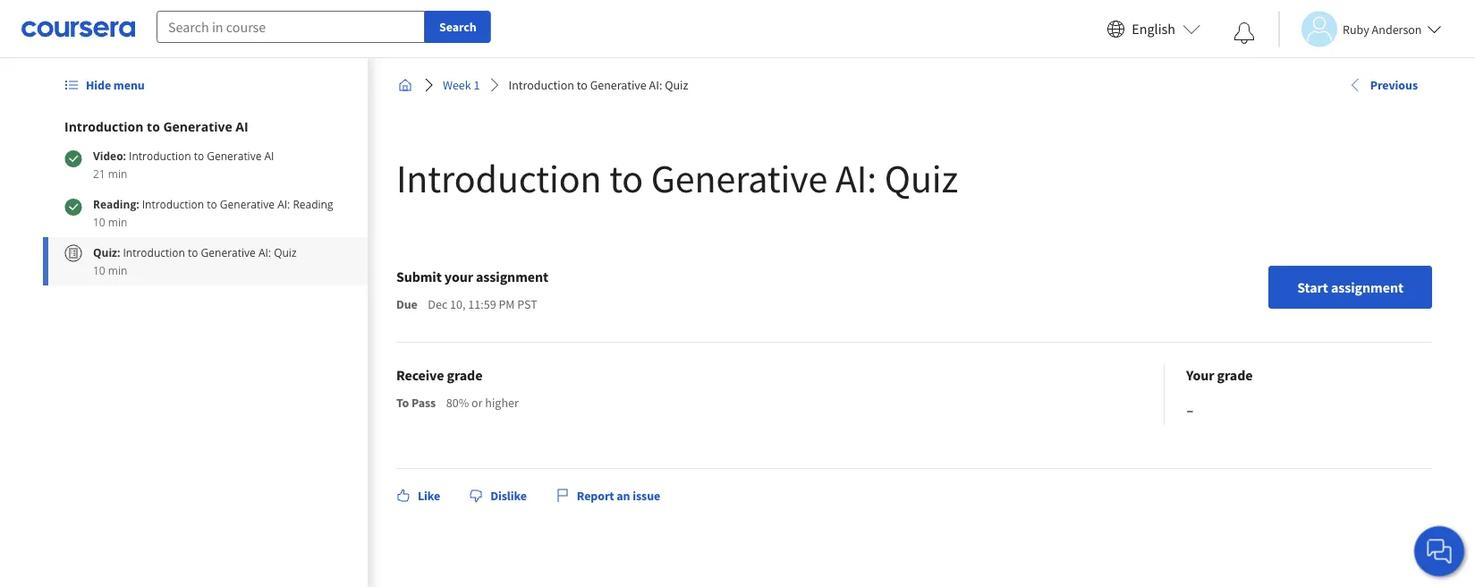 Task type: vqa. For each thing, say whether or not it's contained in the screenshot.


Task type: describe. For each thing, give the bounding box(es) containing it.
to inside reading: introduction to generative ai: reading 10 min
[[207, 196, 217, 211]]

reading:
[[93, 196, 139, 211]]

report an issue
[[577, 488, 661, 504]]

generative inside dropdown button
[[163, 118, 232, 135]]

hide
[[86, 77, 111, 93]]

ai: inside reading: introduction to generative ai: reading 10 min
[[278, 196, 290, 211]]

ai: inside introduction to generative ai: quiz link
[[649, 77, 663, 93]]

start assignment button
[[1269, 266, 1433, 309]]

introduction inside reading: introduction to generative ai: reading 10 min
[[142, 196, 204, 211]]

pass
[[412, 395, 436, 411]]

1 horizontal spatial quiz
[[665, 77, 689, 93]]

dec 10, 11:59 pm pst
[[428, 296, 538, 312]]

10 for quiz: introduction to generative ai: quiz 10 min
[[93, 263, 105, 277]]

quiz: introduction to generative ai: quiz 10 min
[[93, 245, 297, 277]]

week 1 link
[[436, 69, 487, 101]]

coursera image
[[21, 15, 135, 43]]

anderson
[[1373, 21, 1423, 37]]

generative inside video: introduction to generative ai 21 min
[[207, 148, 262, 163]]

your
[[1187, 366, 1215, 384]]

dislike button
[[462, 480, 534, 512]]

-
[[1187, 393, 1195, 425]]

to inside video: introduction to generative ai 21 min
[[194, 148, 204, 163]]

Search in course text field
[[157, 11, 425, 43]]

to
[[396, 395, 409, 411]]

80%
[[446, 395, 469, 411]]

dislike
[[491, 488, 527, 504]]

like
[[418, 488, 440, 504]]

reading
[[293, 196, 333, 211]]

to inside dropdown button
[[147, 118, 160, 135]]

like button
[[389, 480, 448, 512]]

english button
[[1100, 0, 1208, 58]]

80% or higher
[[446, 395, 519, 411]]

pst
[[518, 296, 538, 312]]

introduction inside video: introduction to generative ai 21 min
[[129, 148, 191, 163]]

previous button
[[1342, 69, 1426, 101]]

0 vertical spatial introduction to generative ai: quiz
[[509, 77, 689, 93]]

or
[[472, 395, 483, 411]]

assignment inside button
[[1332, 278, 1404, 296]]

ai inside video: introduction to generative ai 21 min
[[264, 148, 274, 163]]

quiz inside quiz: introduction to generative ai: quiz 10 min
[[274, 245, 297, 260]]

1
[[474, 77, 480, 93]]

to pass
[[396, 395, 436, 411]]

introduction inside quiz: introduction to generative ai: quiz 10 min
[[123, 245, 185, 260]]

report
[[577, 488, 615, 504]]

chat with us image
[[1426, 537, 1454, 566]]

submit
[[396, 268, 442, 286]]

an
[[617, 488, 631, 504]]

hide menu button
[[57, 69, 152, 101]]

higher
[[485, 395, 519, 411]]

video: introduction to generative ai 21 min
[[93, 148, 274, 181]]



Task type: locate. For each thing, give the bounding box(es) containing it.
introduction to generative ai
[[64, 118, 249, 135]]

min down "quiz:"
[[108, 263, 127, 277]]

generative inside quiz: introduction to generative ai: quiz 10 min
[[201, 245, 256, 260]]

2 grade from the left
[[1218, 366, 1253, 384]]

assignment
[[476, 268, 549, 286], [1332, 278, 1404, 296]]

10 inside reading: introduction to generative ai: reading 10 min
[[93, 214, 105, 229]]

0 horizontal spatial ai
[[236, 118, 249, 135]]

min
[[108, 166, 127, 181], [108, 214, 127, 229], [108, 263, 127, 277]]

2 horizontal spatial quiz
[[885, 153, 959, 203]]

1 10 from the top
[[93, 214, 105, 229]]

start assignment
[[1298, 278, 1404, 296]]

start
[[1298, 278, 1329, 296]]

1 vertical spatial 10
[[93, 263, 105, 277]]

grade
[[447, 366, 483, 384], [1218, 366, 1253, 384]]

3 min from the top
[[108, 263, 127, 277]]

1 vertical spatial min
[[108, 214, 127, 229]]

grade up 80% at the bottom of page
[[447, 366, 483, 384]]

min for quiz:
[[108, 263, 127, 277]]

11:59
[[468, 296, 496, 312]]

ruby anderson
[[1343, 21, 1423, 37]]

1 horizontal spatial assignment
[[1332, 278, 1404, 296]]

ai:
[[649, 77, 663, 93], [836, 153, 877, 203], [278, 196, 290, 211], [259, 245, 271, 260]]

search button
[[425, 11, 491, 43]]

search
[[439, 19, 477, 35]]

min right 21
[[108, 166, 127, 181]]

2 10 from the top
[[93, 263, 105, 277]]

receive grade
[[396, 366, 483, 384]]

1 horizontal spatial ai
[[264, 148, 274, 163]]

min for reading:
[[108, 214, 127, 229]]

ai
[[236, 118, 249, 135], [264, 148, 274, 163]]

1 vertical spatial quiz
[[885, 153, 959, 203]]

dec
[[428, 296, 448, 312]]

0 horizontal spatial grade
[[447, 366, 483, 384]]

due
[[396, 296, 418, 312]]

1 horizontal spatial grade
[[1218, 366, 1253, 384]]

issue
[[633, 488, 661, 504]]

min down reading:
[[108, 214, 127, 229]]

10 down reading:
[[93, 214, 105, 229]]

min inside quiz: introduction to generative ai: quiz 10 min
[[108, 263, 127, 277]]

0 horizontal spatial assignment
[[476, 268, 549, 286]]

quiz:
[[93, 245, 120, 260]]

grade right 'your'
[[1218, 366, 1253, 384]]

2 vertical spatial min
[[108, 263, 127, 277]]

report an issue button
[[548, 480, 668, 512]]

0 vertical spatial 10
[[93, 214, 105, 229]]

home image
[[398, 78, 413, 92]]

1 grade from the left
[[447, 366, 483, 384]]

1 vertical spatial ai
[[264, 148, 274, 163]]

ruby
[[1343, 21, 1370, 37]]

min inside video: introduction to generative ai 21 min
[[108, 166, 127, 181]]

submit your assignment
[[396, 268, 549, 286]]

introduction to generative ai: quiz link
[[502, 69, 696, 101]]

quiz
[[665, 77, 689, 93], [885, 153, 959, 203], [274, 245, 297, 260]]

21
[[93, 166, 105, 181]]

video:
[[93, 148, 126, 163]]

assignment up the 'pm'
[[476, 268, 549, 286]]

0 vertical spatial min
[[108, 166, 127, 181]]

2 vertical spatial quiz
[[274, 245, 297, 260]]

week
[[443, 77, 471, 93]]

0 horizontal spatial quiz
[[274, 245, 297, 260]]

10 inside quiz: introduction to generative ai: quiz 10 min
[[93, 263, 105, 277]]

0 vertical spatial ai
[[236, 118, 249, 135]]

ai down introduction to generative ai dropdown button
[[264, 148, 274, 163]]

grade for receive grade
[[447, 366, 483, 384]]

to
[[577, 77, 588, 93], [147, 118, 160, 135], [194, 148, 204, 163], [610, 153, 644, 203], [207, 196, 217, 211], [188, 245, 198, 260]]

1 vertical spatial introduction to generative ai: quiz
[[396, 153, 959, 203]]

introduction
[[509, 77, 575, 93], [64, 118, 144, 135], [129, 148, 191, 163], [396, 153, 602, 203], [142, 196, 204, 211], [123, 245, 185, 260]]

introduction inside dropdown button
[[64, 118, 144, 135]]

completed image
[[64, 150, 82, 168]]

introduction to generative ai: quiz
[[509, 77, 689, 93], [396, 153, 959, 203]]

week 1
[[443, 77, 480, 93]]

generative
[[590, 77, 647, 93], [163, 118, 232, 135], [207, 148, 262, 163], [651, 153, 828, 203], [220, 196, 275, 211], [201, 245, 256, 260]]

1 min from the top
[[108, 166, 127, 181]]

ai inside dropdown button
[[236, 118, 249, 135]]

your
[[445, 268, 473, 286]]

english
[[1132, 20, 1176, 38]]

assignment right start
[[1332, 278, 1404, 296]]

menu
[[114, 77, 145, 93]]

introduction to generative ai button
[[64, 117, 346, 135]]

show notifications image
[[1234, 22, 1256, 44]]

10 down "quiz:"
[[93, 263, 105, 277]]

completed image
[[64, 198, 82, 216]]

ai up video: introduction to generative ai 21 min
[[236, 118, 249, 135]]

hide menu
[[86, 77, 145, 93]]

reading: introduction to generative ai: reading 10 min
[[93, 196, 333, 229]]

grade for your grade
[[1218, 366, 1253, 384]]

to inside quiz: introduction to generative ai: quiz 10 min
[[188, 245, 198, 260]]

ruby anderson button
[[1279, 11, 1442, 47]]

0 vertical spatial quiz
[[665, 77, 689, 93]]

previous
[[1371, 77, 1419, 93]]

your grade
[[1187, 366, 1253, 384]]

10,
[[450, 296, 466, 312]]

10
[[93, 214, 105, 229], [93, 263, 105, 277]]

2 min from the top
[[108, 214, 127, 229]]

pm
[[499, 296, 515, 312]]

ai: inside quiz: introduction to generative ai: quiz 10 min
[[259, 245, 271, 260]]

generative inside reading: introduction to generative ai: reading 10 min
[[220, 196, 275, 211]]

receive
[[396, 366, 444, 384]]

min inside reading: introduction to generative ai: reading 10 min
[[108, 214, 127, 229]]

10 for reading: introduction to generative ai: reading 10 min
[[93, 214, 105, 229]]



